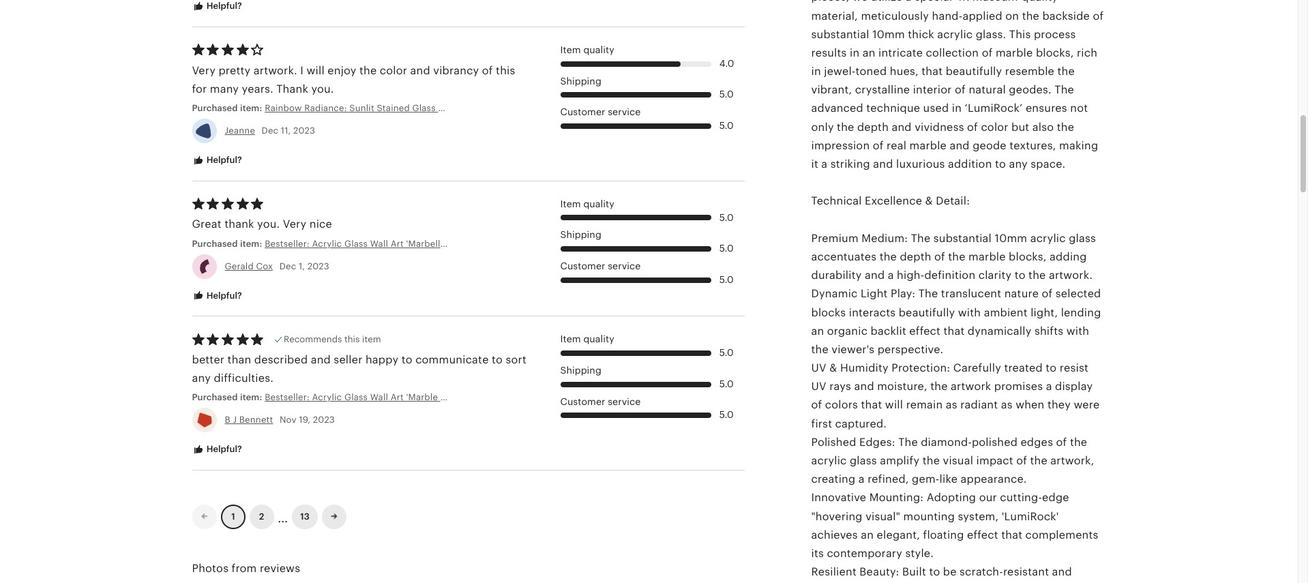 Task type: describe. For each thing, give the bounding box(es) containing it.
helpful? button for very
[[182, 148, 252, 173]]

will inside very pretty artwork. i will enjoy the color and vibrancy of this for many years. thank you.
[[307, 65, 325, 76]]

1 helpful? button from the top
[[182, 0, 252, 19]]

thank
[[225, 219, 254, 230]]

'lumirock'
[[1002, 511, 1059, 522]]

2
[[259, 512, 264, 522]]

from
[[232, 563, 257, 574]]

an inside "dynamic light play: the translucent nature of selected blocks interacts beautifully with ambient light, lending an organic backlit effect that dynamically shifts with the viewer's perspective."
[[811, 325, 824, 337]]

helpful? button for great
[[182, 284, 252, 309]]

1 link
[[221, 505, 245, 529]]

uv & humidity protection: carefully treated to resist uv rays and moisture, the artwork promises a display of colors that will remain as radiant as when they were first captured.
[[811, 362, 1100, 430]]

1 vertical spatial 2023
[[307, 261, 329, 271]]

visual"
[[866, 511, 901, 522]]

to inside resilient beauty: built to be scratch-resistant and
[[929, 566, 940, 578]]

nature
[[1005, 288, 1039, 300]]

innovative
[[811, 492, 867, 504]]

edge
[[1042, 492, 1069, 504]]

8 5.0 from the top
[[719, 410, 734, 420]]

the down 'substantial'
[[948, 251, 966, 263]]

a inside the 'premium medium: the substantial 10mm acrylic glass accentuates the depth of the marble blocks, adding durability and a high-definition clarity to the artwork.'
[[888, 270, 894, 281]]

substantial
[[934, 232, 992, 244]]

vibrancy
[[433, 65, 479, 76]]

clarity
[[979, 270, 1012, 281]]

creating
[[811, 474, 856, 485]]

item: for thank
[[240, 238, 262, 249]]

glass inside polished edges: the diamond-polished edges of the acrylic glass amplify the visual impact of the artwork, creating a refined, gem-like appearance.
[[850, 455, 877, 467]]

will inside uv & humidity protection: carefully treated to resist uv rays and moisture, the artwork promises a display of colors that will remain as radiant as when they were first captured.
[[885, 399, 903, 411]]

colors
[[825, 399, 858, 411]]

item: for pretty
[[240, 103, 262, 113]]

to left sort
[[492, 354, 503, 366]]

light
[[861, 288, 888, 300]]

7 5.0 from the top
[[719, 378, 734, 389]]

effect inside innovative mounting: adopting our cutting-edge "hovering visual" mounting system, 'lumirock' achieves an elegant, floating effect that complements its contemporary style.
[[967, 529, 999, 541]]

2 shipping from the top
[[560, 229, 602, 240]]

carefully
[[954, 362, 1001, 374]]

2 link
[[249, 505, 274, 529]]

artwork. inside the 'premium medium: the substantial 10mm acrylic glass accentuates the depth of the marble blocks, adding durability and a high-definition clarity to the artwork.'
[[1049, 270, 1093, 281]]

…
[[278, 506, 288, 527]]

artwork,
[[1051, 455, 1095, 467]]

10mm
[[995, 232, 1028, 244]]

2 customer from the top
[[560, 261, 605, 271]]

helpful? for thank
[[204, 290, 242, 301]]

resilient beauty: built to be scratch-resistant and
[[811, 566, 1072, 583]]

jeanne
[[225, 126, 255, 136]]

artwork. inside very pretty artwork. i will enjoy the color and vibrancy of this for many years. thank you.
[[254, 65, 297, 76]]

1 5.0 from the top
[[719, 89, 734, 100]]

thank
[[276, 83, 308, 95]]

contemporary
[[827, 548, 903, 559]]

gerald
[[225, 261, 254, 271]]

2 customer service from the top
[[560, 261, 641, 271]]

jeanne link
[[225, 126, 255, 136]]

acrylic inside the 'premium medium: the substantial 10mm acrylic glass accentuates the depth of the marble blocks, adding durability and a high-definition clarity to the artwork.'
[[1030, 232, 1066, 244]]

to inside the 'premium medium: the substantial 10mm acrylic glass accentuates the depth of the marble blocks, adding durability and a high-definition clarity to the artwork.'
[[1015, 270, 1026, 281]]

premium medium: the substantial 10mm acrylic glass accentuates the depth of the marble blocks, adding durability and a high-definition clarity to the artwork.
[[811, 232, 1096, 281]]

sort
[[506, 354, 527, 366]]

lending
[[1061, 307, 1101, 318]]

b j bennett nov 19, 2023
[[225, 415, 335, 425]]

pretty
[[219, 65, 251, 76]]

service for vibrancy
[[608, 107, 641, 117]]

its
[[811, 548, 824, 559]]

photos
[[192, 563, 229, 574]]

translucent
[[941, 288, 1002, 300]]

a inside uv & humidity protection: carefully treated to resist uv rays and moisture, the artwork promises a display of colors that will remain as radiant as when they were first captured.
[[1046, 381, 1052, 392]]

mounting
[[904, 511, 955, 522]]

accentuates
[[811, 251, 877, 263]]

blocks
[[811, 307, 846, 318]]

purchased item: for than
[[192, 392, 265, 403]]

marble
[[969, 251, 1006, 263]]

the for substantial
[[911, 232, 931, 244]]

enjoy
[[328, 65, 357, 76]]

item for vibrancy
[[560, 44, 581, 55]]

acrylic inside polished edges: the diamond-polished edges of the acrylic glass amplify the visual impact of the artwork, creating a refined, gem-like appearance.
[[811, 455, 847, 467]]

cutting-
[[1000, 492, 1042, 504]]

j
[[233, 415, 237, 425]]

11,
[[281, 126, 291, 136]]

that for beautifully
[[944, 325, 965, 337]]

of inside uv & humidity protection: carefully treated to resist uv rays and moisture, the artwork promises a display of colors that will remain as radiant as when they were first captured.
[[811, 399, 822, 411]]

communicate
[[416, 354, 489, 366]]

and inside resilient beauty: built to be scratch-resistant and
[[1052, 566, 1072, 578]]

the up artwork,
[[1070, 436, 1088, 448]]

polished edges: the diamond-polished edges of the acrylic glass amplify the visual impact of the artwork, creating a refined, gem-like appearance.
[[811, 436, 1095, 485]]

resistant
[[1003, 566, 1049, 578]]

and inside the 'premium medium: the substantial 10mm acrylic glass accentuates the depth of the marble blocks, adding durability and a high-definition clarity to the artwork.'
[[865, 270, 885, 281]]

item: for than
[[240, 392, 262, 403]]

the up gem- at the bottom right of the page
[[923, 455, 940, 467]]

gerald cox dec 1, 2023
[[225, 261, 329, 271]]

dynamically
[[968, 325, 1032, 337]]

3 5.0 from the top
[[719, 212, 734, 223]]

helpful? button for better
[[182, 438, 252, 463]]

the down medium:
[[880, 251, 897, 263]]

glass inside the 'premium medium: the substantial 10mm acrylic glass accentuates the depth of the marble blocks, adding durability and a high-definition clarity to the artwork.'
[[1069, 232, 1096, 244]]

the down edges
[[1030, 455, 1048, 467]]

adopting
[[927, 492, 976, 504]]

recommends this item
[[284, 334, 381, 345]]

appearance.
[[961, 474, 1027, 485]]

shipping for sort
[[560, 365, 602, 376]]

high-
[[897, 270, 925, 281]]

built
[[902, 566, 926, 578]]

nov
[[280, 415, 297, 425]]

purchased for very pretty artwork. i will enjoy the color and vibrancy of this for many years. thank you.
[[192, 103, 238, 113]]

bennett
[[239, 415, 273, 425]]

mounting:
[[870, 492, 924, 504]]

this inside very pretty artwork. i will enjoy the color and vibrancy of this for many years. thank you.
[[496, 65, 515, 76]]

0 horizontal spatial you.
[[257, 219, 280, 230]]

i
[[300, 65, 304, 76]]

ambient
[[984, 307, 1028, 318]]

visual
[[943, 455, 974, 467]]

impact
[[977, 455, 1014, 467]]

of inside the 'premium medium: the substantial 10mm acrylic glass accentuates the depth of the marble blocks, adding durability and a high-definition clarity to the artwork.'
[[935, 251, 945, 263]]

1 vertical spatial very
[[283, 219, 307, 230]]

reviews
[[260, 563, 300, 574]]

2 vertical spatial 2023
[[313, 415, 335, 425]]

shifts
[[1035, 325, 1064, 337]]

0 vertical spatial 2023
[[293, 126, 315, 136]]

& inside uv & humidity protection: carefully treated to resist uv rays and moisture, the artwork promises a display of colors that will remain as radiant as when they were first captured.
[[830, 362, 837, 374]]

purchased item: for thank
[[192, 238, 265, 249]]

happy
[[366, 354, 399, 366]]

13 link
[[292, 505, 318, 529]]

humidity
[[840, 362, 889, 374]]

great thank you. very nice
[[192, 219, 332, 230]]

difficulties.
[[214, 373, 274, 384]]

any
[[192, 373, 211, 384]]

and inside very pretty artwork. i will enjoy the color and vibrancy of this for many years. thank you.
[[410, 65, 430, 76]]

selected
[[1056, 288, 1101, 300]]

of inside very pretty artwork. i will enjoy the color and vibrancy of this for many years. thank you.
[[482, 65, 493, 76]]

like
[[940, 474, 958, 485]]

innovative mounting: adopting our cutting-edge "hovering visual" mounting system, 'lumirock' achieves an elegant, floating effect that complements its contemporary style.
[[811, 492, 1099, 559]]

2 5.0 from the top
[[719, 120, 734, 131]]

1 horizontal spatial &
[[925, 195, 933, 207]]

elegant,
[[877, 529, 920, 541]]

technical
[[811, 195, 862, 207]]

0 vertical spatial dec
[[262, 126, 279, 136]]

an inside innovative mounting: adopting our cutting-edge "hovering visual" mounting system, 'lumirock' achieves an elegant, floating effect that complements its contemporary style.
[[861, 529, 874, 541]]

of down edges
[[1017, 455, 1027, 467]]

quality for vibrancy
[[584, 44, 614, 55]]

and inside uv & humidity protection: carefully treated to resist uv rays and moisture, the artwork promises a display of colors that will remain as radiant as when they were first captured.
[[854, 381, 874, 392]]



Task type: locate. For each thing, give the bounding box(es) containing it.
customer for vibrancy
[[560, 107, 605, 117]]

that inside uv & humidity protection: carefully treated to resist uv rays and moisture, the artwork promises a display of colors that will remain as radiant as when they were first captured.
[[861, 399, 882, 411]]

2 purchased item: from the top
[[192, 238, 265, 249]]

0 vertical spatial &
[[925, 195, 933, 207]]

helpful?
[[204, 1, 242, 11], [204, 155, 242, 165], [204, 290, 242, 301], [204, 444, 242, 455]]

this right vibrancy
[[496, 65, 515, 76]]

that inside innovative mounting: adopting our cutting-edge "hovering visual" mounting system, 'lumirock' achieves an elegant, floating effect that complements its contemporary style.
[[1002, 529, 1023, 541]]

purchased item: for pretty
[[192, 103, 265, 113]]

3 quality from the top
[[584, 334, 614, 345]]

item quality for sort
[[560, 334, 614, 345]]

helpful? button down b
[[182, 438, 252, 463]]

to inside uv & humidity protection: carefully treated to resist uv rays and moisture, the artwork promises a display of colors that will remain as radiant as when they were first captured.
[[1046, 362, 1057, 374]]

that up captured.
[[861, 399, 882, 411]]

0 vertical spatial quality
[[584, 44, 614, 55]]

dynamic
[[811, 288, 858, 300]]

purchased down many
[[192, 103, 238, 113]]

and up the light
[[865, 270, 885, 281]]

of
[[482, 65, 493, 76], [935, 251, 945, 263], [1042, 288, 1053, 300], [811, 399, 822, 411], [1056, 436, 1067, 448], [1017, 455, 1027, 467]]

2 purchased from the top
[[192, 238, 238, 249]]

helpful? down jeanne
[[204, 155, 242, 165]]

dec left the 1,
[[279, 261, 296, 271]]

1 vertical spatial with
[[1067, 325, 1090, 337]]

0 vertical spatial artwork.
[[254, 65, 297, 76]]

with down translucent
[[958, 307, 981, 318]]

1 item: from the top
[[240, 103, 262, 113]]

1 horizontal spatial an
[[861, 529, 874, 541]]

artwork. down adding
[[1049, 270, 1093, 281]]

an up contemporary at the right of the page
[[861, 529, 874, 541]]

quality for sort
[[584, 334, 614, 345]]

1 horizontal spatial a
[[888, 270, 894, 281]]

0 vertical spatial item quality
[[560, 44, 614, 55]]

definition
[[925, 270, 976, 281]]

dynamic light play: the translucent nature of selected blocks interacts beautifully with ambient light, lending an organic backlit effect that dynamically shifts with the viewer's perspective.
[[811, 288, 1101, 355]]

uv up the colors
[[811, 362, 827, 374]]

1 horizontal spatial with
[[1067, 325, 1090, 337]]

0 horizontal spatial &
[[830, 362, 837, 374]]

customer service for sort
[[560, 396, 641, 407]]

0 vertical spatial a
[[888, 270, 894, 281]]

4.0
[[719, 58, 734, 69]]

2 vertical spatial quality
[[584, 334, 614, 345]]

years.
[[242, 83, 273, 95]]

gerald cox link
[[225, 261, 273, 271]]

you.
[[311, 83, 334, 95], [257, 219, 280, 230]]

service for sort
[[608, 396, 641, 407]]

detail:
[[936, 195, 970, 207]]

moisture,
[[877, 381, 928, 392]]

1 vertical spatial purchased item:
[[192, 238, 265, 249]]

when
[[1016, 399, 1045, 411]]

effect inside "dynamic light play: the translucent nature of selected blocks interacts beautifully with ambient light, lending an organic backlit effect that dynamically shifts with the viewer's perspective."
[[910, 325, 941, 337]]

blocks,
[[1009, 251, 1047, 263]]

item
[[560, 44, 581, 55], [560, 198, 581, 209], [560, 334, 581, 345]]

1 horizontal spatial acrylic
[[1030, 232, 1066, 244]]

3 helpful? from the top
[[204, 290, 242, 301]]

as down 'artwork'
[[946, 399, 958, 411]]

purchased item: up b
[[192, 392, 265, 403]]

0 vertical spatial an
[[811, 325, 824, 337]]

quality
[[584, 44, 614, 55], [584, 198, 614, 209], [584, 334, 614, 345]]

with down lending
[[1067, 325, 1090, 337]]

1 customer from the top
[[560, 107, 605, 117]]

0 vertical spatial this
[[496, 65, 515, 76]]

2 vertical spatial purchased item:
[[192, 392, 265, 403]]

the inside the 'premium medium: the substantial 10mm acrylic glass accentuates the depth of the marble blocks, adding durability and a high-definition clarity to the artwork.'
[[911, 232, 931, 244]]

1 vertical spatial will
[[885, 399, 903, 411]]

the inside "dynamic light play: the translucent nature of selected blocks interacts beautifully with ambient light, lending an organic backlit effect that dynamically shifts with the viewer's perspective."
[[811, 344, 829, 355]]

3 customer service from the top
[[560, 396, 641, 407]]

0 horizontal spatial dec
[[262, 126, 279, 136]]

described
[[254, 354, 308, 366]]

beautifully
[[899, 307, 955, 318]]

premium
[[811, 232, 859, 244]]

3 customer from the top
[[560, 396, 605, 407]]

1 vertical spatial that
[[861, 399, 882, 411]]

1 vertical spatial you.
[[257, 219, 280, 230]]

jeanne dec 11, 2023
[[225, 126, 315, 136]]

very up for
[[192, 65, 216, 76]]

treated
[[1004, 362, 1043, 374]]

as down promises
[[1001, 399, 1013, 411]]

item: down difficulties.
[[240, 392, 262, 403]]

of up artwork,
[[1056, 436, 1067, 448]]

1 helpful? from the top
[[204, 1, 242, 11]]

2 vertical spatial a
[[859, 474, 865, 485]]

1 vertical spatial customer
[[560, 261, 605, 271]]

1 vertical spatial item quality
[[560, 198, 614, 209]]

helpful? up pretty
[[204, 1, 242, 11]]

1 vertical spatial an
[[861, 529, 874, 541]]

1 vertical spatial item
[[560, 198, 581, 209]]

this left "item"
[[344, 334, 360, 345]]

our
[[979, 492, 997, 504]]

0 vertical spatial will
[[307, 65, 325, 76]]

an down blocks
[[811, 325, 824, 337]]

1 vertical spatial dec
[[279, 261, 296, 271]]

0 vertical spatial with
[[958, 307, 981, 318]]

4 helpful? button from the top
[[182, 438, 252, 463]]

helpful? for pretty
[[204, 155, 242, 165]]

1 horizontal spatial dec
[[279, 261, 296, 271]]

diamond-
[[921, 436, 972, 448]]

recommends
[[284, 334, 342, 345]]

2023 right the 1,
[[307, 261, 329, 271]]

the inside very pretty artwork. i will enjoy the color and vibrancy of this for many years. thank you.
[[360, 65, 377, 76]]

b
[[225, 415, 230, 425]]

1 vertical spatial effect
[[967, 529, 999, 541]]

durability
[[811, 270, 862, 281]]

purchased for better than described and seller happy to communicate to sort any difficulties.
[[192, 392, 238, 403]]

0 vertical spatial that
[[944, 325, 965, 337]]

style.
[[906, 548, 934, 559]]

2 vertical spatial purchased
[[192, 392, 238, 403]]

1 horizontal spatial glass
[[1069, 232, 1096, 244]]

1 customer service from the top
[[560, 107, 641, 117]]

&
[[925, 195, 933, 207], [830, 362, 837, 374]]

effect down beautifully
[[910, 325, 941, 337]]

3 purchased from the top
[[192, 392, 238, 403]]

1,
[[299, 261, 305, 271]]

helpful? for than
[[204, 444, 242, 455]]

2 vertical spatial customer service
[[560, 396, 641, 407]]

2023 right '11,'
[[293, 126, 315, 136]]

item: down years. in the top left of the page
[[240, 103, 262, 113]]

1 vertical spatial purchased
[[192, 238, 238, 249]]

than
[[228, 354, 251, 366]]

0 horizontal spatial effect
[[910, 325, 941, 337]]

acrylic up creating
[[811, 455, 847, 467]]

1 horizontal spatial very
[[283, 219, 307, 230]]

display
[[1055, 381, 1093, 392]]

to left be
[[929, 566, 940, 578]]

dec left '11,'
[[262, 126, 279, 136]]

0 vertical spatial very
[[192, 65, 216, 76]]

refined,
[[868, 474, 909, 485]]

item for sort
[[560, 334, 581, 345]]

and right color
[[410, 65, 430, 76]]

1 item quality from the top
[[560, 44, 614, 55]]

the up amplify at the right bottom of the page
[[898, 436, 918, 448]]

that down 'lumirock'
[[1002, 529, 1023, 541]]

purchased for great thank you. very nice
[[192, 238, 238, 249]]

the for diamond-
[[898, 436, 918, 448]]

you. inside very pretty artwork. i will enjoy the color and vibrancy of this for many years. thank you.
[[311, 83, 334, 95]]

2 vertical spatial that
[[1002, 529, 1023, 541]]

helpful? down gerald
[[204, 290, 242, 301]]

item quality for vibrancy
[[560, 44, 614, 55]]

artwork. up thank
[[254, 65, 297, 76]]

acrylic up adding
[[1030, 232, 1066, 244]]

0 horizontal spatial that
[[861, 399, 882, 411]]

rays
[[830, 381, 851, 392]]

organic
[[827, 325, 868, 337]]

the inside polished edges: the diamond-polished edges of the acrylic glass amplify the visual impact of the artwork, creating a refined, gem-like appearance.
[[898, 436, 918, 448]]

1 service from the top
[[608, 107, 641, 117]]

2 uv from the top
[[811, 381, 827, 392]]

1 horizontal spatial artwork.
[[1049, 270, 1093, 281]]

0 vertical spatial the
[[911, 232, 931, 244]]

and
[[410, 65, 430, 76], [865, 270, 885, 281], [311, 354, 331, 366], [854, 381, 874, 392], [1052, 566, 1072, 578]]

polished
[[972, 436, 1018, 448]]

of up definition
[[935, 251, 945, 263]]

to right happy
[[402, 354, 413, 366]]

a left refined,
[[859, 474, 865, 485]]

0 horizontal spatial this
[[344, 334, 360, 345]]

the up depth
[[911, 232, 931, 244]]

3 service from the top
[[608, 396, 641, 407]]

0 horizontal spatial as
[[946, 399, 958, 411]]

1 quality from the top
[[584, 44, 614, 55]]

2 quality from the top
[[584, 198, 614, 209]]

the left color
[[360, 65, 377, 76]]

2 vertical spatial item:
[[240, 392, 262, 403]]

item: down great thank you. very nice
[[240, 238, 262, 249]]

1 horizontal spatial you.
[[311, 83, 334, 95]]

very left the nice
[[283, 219, 307, 230]]

2 horizontal spatial a
[[1046, 381, 1052, 392]]

will down the moisture,
[[885, 399, 903, 411]]

they
[[1048, 399, 1071, 411]]

uv left rays on the bottom of the page
[[811, 381, 827, 392]]

0 horizontal spatial acrylic
[[811, 455, 847, 467]]

the
[[360, 65, 377, 76], [880, 251, 897, 263], [948, 251, 966, 263], [1029, 270, 1046, 281], [811, 344, 829, 355], [931, 381, 948, 392], [1070, 436, 1088, 448], [923, 455, 940, 467], [1030, 455, 1048, 467]]

the inside uv & humidity protection: carefully treated to resist uv rays and moisture, the artwork promises a display of colors that will remain as radiant as when they were first captured.
[[931, 381, 948, 392]]

shipping for vibrancy
[[560, 75, 602, 86]]

purchased down any
[[192, 392, 238, 403]]

2 vertical spatial the
[[898, 436, 918, 448]]

medium:
[[862, 232, 908, 244]]

helpful? down b
[[204, 444, 242, 455]]

the down organic
[[811, 344, 829, 355]]

1 vertical spatial a
[[1046, 381, 1052, 392]]

2 item from the top
[[560, 198, 581, 209]]

of up first
[[811, 399, 822, 411]]

0 vertical spatial glass
[[1069, 232, 1096, 244]]

will right i
[[307, 65, 325, 76]]

1 horizontal spatial that
[[944, 325, 965, 337]]

1 item from the top
[[560, 44, 581, 55]]

helpful? button up pretty
[[182, 0, 252, 19]]

0 horizontal spatial glass
[[850, 455, 877, 467]]

0 vertical spatial customer
[[560, 107, 605, 117]]

item
[[362, 334, 381, 345]]

a up they
[[1046, 381, 1052, 392]]

radiant
[[961, 399, 998, 411]]

of up light,
[[1042, 288, 1053, 300]]

captured.
[[835, 418, 887, 430]]

1 purchased from the top
[[192, 103, 238, 113]]

edges:
[[859, 436, 895, 448]]

4 5.0 from the top
[[719, 243, 734, 254]]

2 item quality from the top
[[560, 198, 614, 209]]

0 vertical spatial service
[[608, 107, 641, 117]]

photos from reviews
[[192, 563, 300, 574]]

4 helpful? from the top
[[204, 444, 242, 455]]

2 as from the left
[[1001, 399, 1013, 411]]

and down humidity in the right of the page
[[854, 381, 874, 392]]

1 shipping from the top
[[560, 75, 602, 86]]

beauty:
[[860, 566, 899, 578]]

2 vertical spatial item
[[560, 334, 581, 345]]

1 vertical spatial item:
[[240, 238, 262, 249]]

3 shipping from the top
[[560, 365, 602, 376]]

1 vertical spatial uv
[[811, 381, 827, 392]]

0 vertical spatial customer service
[[560, 107, 641, 117]]

glass up adding
[[1069, 232, 1096, 244]]

that inside "dynamic light play: the translucent nature of selected blocks interacts beautifully with ambient light, lending an organic backlit effect that dynamically shifts with the viewer's perspective."
[[944, 325, 965, 337]]

this
[[496, 65, 515, 76], [344, 334, 360, 345]]

13
[[300, 512, 310, 522]]

1 vertical spatial artwork.
[[1049, 270, 1093, 281]]

system,
[[958, 511, 999, 522]]

the up remain
[[931, 381, 948, 392]]

seller
[[334, 354, 363, 366]]

0 vertical spatial effect
[[910, 325, 941, 337]]

gem-
[[912, 474, 940, 485]]

technical excellence & detail:
[[811, 195, 970, 207]]

0 vertical spatial item:
[[240, 103, 262, 113]]

0 vertical spatial item
[[560, 44, 581, 55]]

a left the high-
[[888, 270, 894, 281]]

color
[[380, 65, 407, 76]]

2 vertical spatial customer
[[560, 396, 605, 407]]

2 helpful? button from the top
[[182, 148, 252, 173]]

better
[[192, 354, 225, 366]]

1 vertical spatial glass
[[850, 455, 877, 467]]

better than described and seller happy to communicate to sort any difficulties.
[[192, 354, 527, 384]]

you. right "thank"
[[257, 219, 280, 230]]

the down blocks,
[[1029, 270, 1046, 281]]

floating
[[923, 529, 964, 541]]

play:
[[891, 288, 916, 300]]

2 vertical spatial shipping
[[560, 365, 602, 376]]

helpful? button down gerald
[[182, 284, 252, 309]]

5 5.0 from the top
[[719, 274, 734, 285]]

1 horizontal spatial this
[[496, 65, 515, 76]]

shipping
[[560, 75, 602, 86], [560, 229, 602, 240], [560, 365, 602, 376]]

1 vertical spatial service
[[608, 261, 641, 271]]

and inside better than described and seller happy to communicate to sort any difficulties.
[[311, 354, 331, 366]]

& left detail:
[[925, 195, 933, 207]]

viewer's
[[832, 344, 875, 355]]

1 vertical spatial the
[[919, 288, 938, 300]]

polished
[[811, 436, 857, 448]]

1 horizontal spatial effect
[[967, 529, 999, 541]]

0 horizontal spatial artwork.
[[254, 65, 297, 76]]

for
[[192, 83, 207, 95]]

"hovering
[[811, 511, 863, 522]]

that for and
[[861, 399, 882, 411]]

1 vertical spatial this
[[344, 334, 360, 345]]

0 vertical spatial acrylic
[[1030, 232, 1066, 244]]

the inside "dynamic light play: the translucent nature of selected blocks interacts beautifully with ambient light, lending an organic backlit effect that dynamically shifts with the viewer's perspective."
[[919, 288, 938, 300]]

effect down system,
[[967, 529, 999, 541]]

19,
[[299, 415, 311, 425]]

0 vertical spatial you.
[[311, 83, 334, 95]]

customer for sort
[[560, 396, 605, 407]]

0 horizontal spatial an
[[811, 325, 824, 337]]

3 item quality from the top
[[560, 334, 614, 345]]

0 vertical spatial shipping
[[560, 75, 602, 86]]

interacts
[[849, 307, 896, 318]]

to left resist
[[1046, 362, 1057, 374]]

that down beautifully
[[944, 325, 965, 337]]

very inside very pretty artwork. i will enjoy the color and vibrancy of this for many years. thank you.
[[192, 65, 216, 76]]

2 vertical spatial item quality
[[560, 334, 614, 345]]

1 uv from the top
[[811, 362, 827, 374]]

0 horizontal spatial with
[[958, 307, 981, 318]]

effect
[[910, 325, 941, 337], [967, 529, 999, 541]]

purchased item: down "thank"
[[192, 238, 265, 249]]

0 horizontal spatial a
[[859, 474, 865, 485]]

2 helpful? from the top
[[204, 155, 242, 165]]

1 horizontal spatial as
[[1001, 399, 1013, 411]]

1 purchased item: from the top
[[192, 103, 265, 113]]

3 item: from the top
[[240, 392, 262, 403]]

2023 right 19,
[[313, 415, 335, 425]]

and down recommends
[[311, 354, 331, 366]]

3 helpful? button from the top
[[182, 284, 252, 309]]

0 horizontal spatial very
[[192, 65, 216, 76]]

2 item: from the top
[[240, 238, 262, 249]]

very
[[192, 65, 216, 76], [283, 219, 307, 230]]

5.0
[[719, 89, 734, 100], [719, 120, 734, 131], [719, 212, 734, 223], [719, 243, 734, 254], [719, 274, 734, 285], [719, 347, 734, 358], [719, 378, 734, 389], [719, 410, 734, 420]]

0 vertical spatial purchased
[[192, 103, 238, 113]]

of right vibrancy
[[482, 65, 493, 76]]

6 5.0 from the top
[[719, 347, 734, 358]]

1 vertical spatial shipping
[[560, 229, 602, 240]]

1 vertical spatial acrylic
[[811, 455, 847, 467]]

achieves
[[811, 529, 858, 541]]

and right resistant
[[1052, 566, 1072, 578]]

you. down "enjoy"
[[311, 83, 334, 95]]

b j bennett link
[[225, 415, 273, 425]]

customer service for vibrancy
[[560, 107, 641, 117]]

0 horizontal spatial will
[[307, 65, 325, 76]]

2 service from the top
[[608, 261, 641, 271]]

item:
[[240, 103, 262, 113], [240, 238, 262, 249], [240, 392, 262, 403]]

the up beautifully
[[919, 288, 938, 300]]

light,
[[1031, 307, 1058, 318]]

0 vertical spatial uv
[[811, 362, 827, 374]]

helpful? button down jeanne
[[182, 148, 252, 173]]

perspective.
[[878, 344, 944, 355]]

& up rays on the bottom of the page
[[830, 362, 837, 374]]

purchased item: down many
[[192, 103, 265, 113]]

1 vertical spatial customer service
[[560, 261, 641, 271]]

1 vertical spatial quality
[[584, 198, 614, 209]]

resilient
[[811, 566, 857, 578]]

to up 'nature'
[[1015, 270, 1026, 281]]

purchased down the great
[[192, 238, 238, 249]]

3 purchased item: from the top
[[192, 392, 265, 403]]

of inside "dynamic light play: the translucent nature of selected blocks interacts beautifully with ambient light, lending an organic backlit effect that dynamically shifts with the viewer's perspective."
[[1042, 288, 1053, 300]]

1 as from the left
[[946, 399, 958, 411]]

3 item from the top
[[560, 334, 581, 345]]

0 vertical spatial purchased item:
[[192, 103, 265, 113]]

a inside polished edges: the diamond-polished edges of the acrylic glass amplify the visual impact of the artwork, creating a refined, gem-like appearance.
[[859, 474, 865, 485]]

2 vertical spatial service
[[608, 396, 641, 407]]

glass down edges:
[[850, 455, 877, 467]]

2 horizontal spatial that
[[1002, 529, 1023, 541]]

1 vertical spatial &
[[830, 362, 837, 374]]

great
[[192, 219, 222, 230]]

1 horizontal spatial will
[[885, 399, 903, 411]]



Task type: vqa. For each thing, say whether or not it's contained in the screenshot.
the bottom the seller
no



